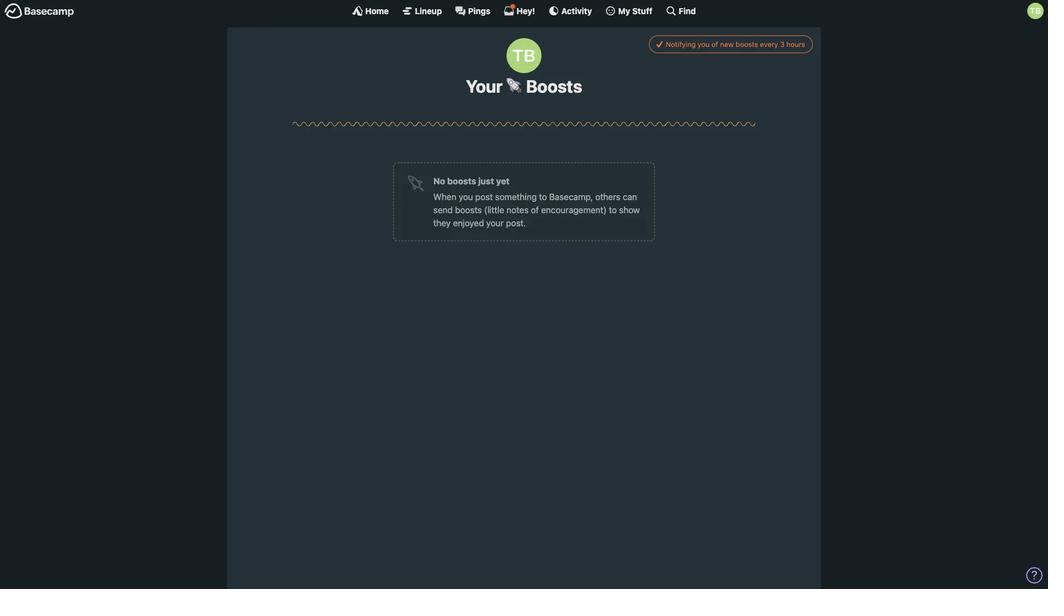 Task type: vqa. For each thing, say whether or not it's contained in the screenshot.
the topmost to
yes



Task type: locate. For each thing, give the bounding box(es) containing it.
of left new
[[712, 40, 719, 48]]

of inside button
[[712, 40, 719, 48]]

others
[[596, 192, 621, 202]]

boosts
[[736, 40, 759, 48], [448, 176, 476, 186], [455, 205, 482, 215]]

my stuff
[[619, 6, 653, 16]]

to right something
[[539, 192, 547, 202]]

you
[[698, 40, 710, 48], [459, 192, 473, 202]]

1 vertical spatial to
[[609, 205, 617, 215]]

pings button
[[455, 5, 491, 16]]

0 vertical spatial you
[[698, 40, 710, 48]]

notifying you of new boosts every 3 hours button
[[650, 36, 813, 53]]

enjoyed
[[453, 218, 484, 228]]

hey! button
[[504, 4, 535, 16]]

boosts up enjoyed on the left of the page
[[455, 205, 482, 215]]

boosts right new
[[736, 40, 759, 48]]

boosts
[[523, 76, 582, 97]]

basecamp,
[[550, 192, 593, 202]]

of right the notes
[[531, 205, 539, 215]]

0 horizontal spatial you
[[459, 192, 473, 202]]

your
[[486, 218, 504, 228]]

when
[[434, 192, 457, 202]]

activity link
[[549, 5, 592, 16]]

to
[[539, 192, 547, 202], [609, 205, 617, 215]]

1 vertical spatial you
[[459, 192, 473, 202]]

hours
[[787, 40, 806, 48]]

no boosts just yet when you post something to basecamp, others can send boosts (little notes of encouragement) to show they enjoyed your post.
[[434, 176, 640, 228]]

of
[[712, 40, 719, 48], [531, 205, 539, 215]]

0 vertical spatial boosts
[[736, 40, 759, 48]]

to down others
[[609, 205, 617, 215]]

notifying
[[666, 40, 696, 48]]

boosts right 'no'
[[448, 176, 476, 186]]

notes
[[507, 205, 529, 215]]

activity
[[562, 6, 592, 16]]

every
[[760, 40, 779, 48]]

1 horizontal spatial you
[[698, 40, 710, 48]]

your
[[466, 76, 506, 97]]

can
[[623, 192, 637, 202]]

you left post
[[459, 192, 473, 202]]

1 vertical spatial of
[[531, 205, 539, 215]]

send
[[434, 205, 453, 215]]

you right notifying
[[698, 40, 710, 48]]

2 vertical spatial boosts
[[455, 205, 482, 215]]

1 horizontal spatial of
[[712, 40, 719, 48]]

0 vertical spatial of
[[712, 40, 719, 48]]

0 horizontal spatial of
[[531, 205, 539, 215]]

0 horizontal spatial to
[[539, 192, 547, 202]]



Task type: describe. For each thing, give the bounding box(es) containing it.
of inside no boosts just yet when you post something to basecamp, others can send boosts (little notes of encouragement) to show they enjoyed your post.
[[531, 205, 539, 215]]

you inside no boosts just yet when you post something to basecamp, others can send boosts (little notes of encouragement) to show they enjoyed your post.
[[459, 192, 473, 202]]

0 vertical spatial to
[[539, 192, 547, 202]]

my
[[619, 6, 631, 16]]

find button
[[666, 5, 696, 16]]

lineup link
[[402, 5, 442, 16]]

they
[[434, 218, 451, 228]]

something
[[495, 192, 537, 202]]

home link
[[352, 5, 389, 16]]

1 vertical spatial boosts
[[448, 176, 476, 186]]

new
[[721, 40, 734, 48]]

you inside button
[[698, 40, 710, 48]]

find
[[679, 6, 696, 16]]

1 horizontal spatial to
[[609, 205, 617, 215]]

(little
[[484, 205, 505, 215]]

no
[[434, 176, 445, 186]]

3
[[781, 40, 785, 48]]

main element
[[0, 0, 1049, 21]]

post.
[[506, 218, 526, 228]]

notifying you of new boosts every 3 hours
[[666, 40, 806, 48]]

post
[[476, 192, 493, 202]]

pings
[[468, 6, 491, 16]]

show
[[619, 205, 640, 215]]

home
[[365, 6, 389, 16]]

tim burton image
[[1028, 3, 1044, 19]]

tim burton image
[[507, 38, 542, 73]]

hey!
[[517, 6, 535, 16]]

yet
[[496, 176, 510, 186]]

my stuff button
[[605, 5, 653, 16]]

lineup
[[415, 6, 442, 16]]

just
[[479, 176, 494, 186]]

switch accounts image
[[4, 3, 74, 20]]

boosts inside "notifying you of new boosts every 3 hours" button
[[736, 40, 759, 48]]

encouragement)
[[541, 205, 607, 215]]

stuff
[[633, 6, 653, 16]]



